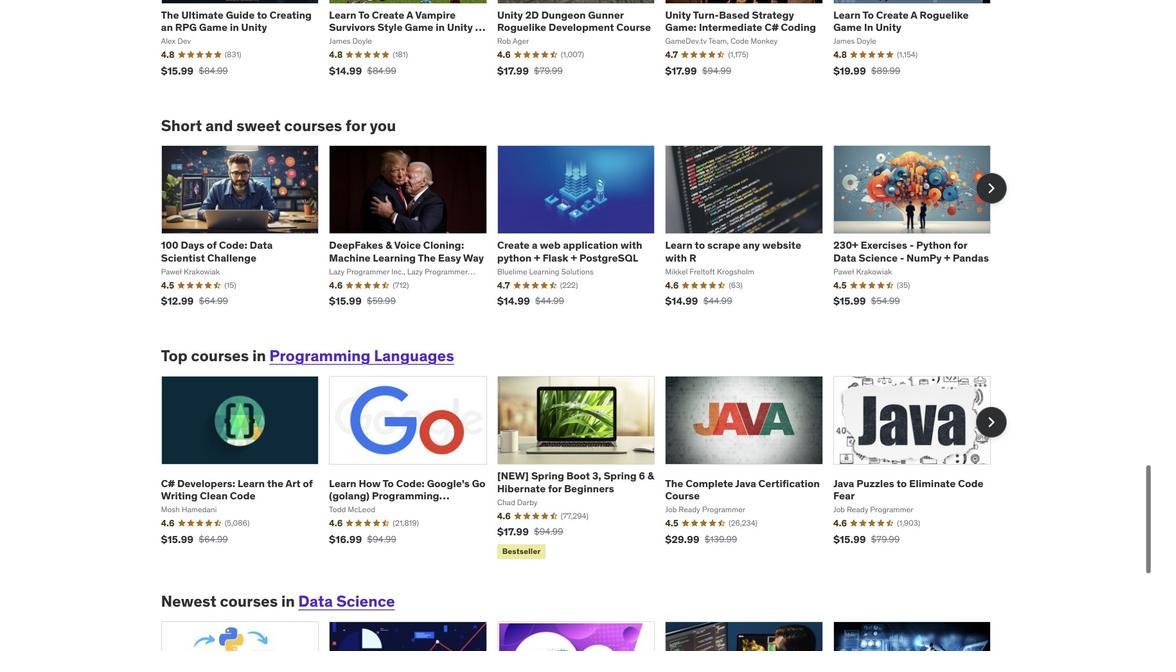 Task type: vqa. For each thing, say whether or not it's contained in the screenshot.
Learn How To Code: Google's Go (golang) Programming Language Link
yes



Task type: locate. For each thing, give the bounding box(es) containing it.
in inside the learn to create a vampire survivors style game in unity & c#
[[436, 20, 445, 33]]

with left r
[[665, 251, 687, 264]]

0 vertical spatial of
[[207, 239, 217, 252]]

0 horizontal spatial java
[[735, 477, 756, 489]]

learn left in
[[833, 8, 861, 21]]

0 vertical spatial for
[[346, 115, 366, 135]]

in
[[230, 20, 239, 33], [436, 20, 445, 33], [252, 346, 266, 366], [281, 591, 295, 611]]

art
[[286, 477, 301, 489]]

1 vertical spatial courses
[[191, 346, 249, 366]]

0 horizontal spatial to
[[257, 8, 267, 21]]

roguelike inside learn to create a roguelike game in unity
[[920, 8, 969, 21]]

& right vampire
[[475, 20, 482, 33]]

0 horizontal spatial c#
[[161, 477, 175, 489]]

unity turn-based strategy game: intermediate c# coding link
[[665, 8, 816, 33]]

c# left "style"
[[329, 33, 343, 46]]

for
[[346, 115, 366, 135], [954, 239, 968, 252], [548, 482, 562, 495]]

1 vertical spatial code:
[[396, 477, 425, 489]]

6
[[639, 469, 645, 482]]

programming
[[270, 346, 371, 366], [372, 489, 439, 502]]

0 horizontal spatial create
[[372, 8, 404, 21]]

1 horizontal spatial create
[[497, 239, 530, 252]]

0 vertical spatial to
[[257, 8, 267, 21]]

0 horizontal spatial with
[[621, 239, 642, 252]]

game for guide
[[199, 20, 228, 33]]

&
[[475, 20, 482, 33], [386, 239, 392, 252], [648, 469, 654, 482]]

2 game from the left
[[405, 20, 433, 33]]

courses right newest
[[220, 591, 278, 611]]

unity inside unity turn-based strategy game: intermediate c# coding
[[665, 8, 691, 21]]

newest
[[161, 591, 216, 611]]

for inside 230+ exercises - python for data science - numpy + pandas
[[954, 239, 968, 252]]

scrape
[[707, 239, 741, 252]]

courses for newest courses in
[[220, 591, 278, 611]]

with right application
[[621, 239, 642, 252]]

code: right days
[[219, 239, 247, 252]]

the complete java certification course
[[665, 477, 820, 502]]

create for game
[[372, 8, 404, 21]]

java left puzzles
[[833, 477, 854, 489]]

1 horizontal spatial a
[[911, 8, 918, 21]]

+ right flask
[[571, 251, 577, 264]]

0 vertical spatial programming
[[270, 346, 371, 366]]

0 vertical spatial courses
[[284, 115, 342, 135]]

1 vertical spatial programming
[[372, 489, 439, 502]]

0 horizontal spatial &
[[386, 239, 392, 252]]

courses right top on the left of page
[[191, 346, 249, 366]]

to inside the learn to create a vampire survivors style game in unity & c#
[[358, 8, 370, 21]]

learn
[[329, 8, 356, 21], [833, 8, 861, 21], [665, 239, 693, 252], [238, 477, 265, 489], [329, 477, 356, 489]]

the complete java certification course link
[[665, 477, 820, 502]]

learn inside the learn to create a vampire survivors style game in unity & c#
[[329, 8, 356, 21]]

+ inside 230+ exercises - python for data science - numpy + pandas
[[944, 251, 951, 264]]

to left scrape
[[695, 239, 705, 252]]

1 horizontal spatial code:
[[396, 477, 425, 489]]

for left the you on the top of the page
[[346, 115, 366, 135]]

puzzles
[[857, 477, 895, 489]]

1 horizontal spatial roguelike
[[920, 8, 969, 21]]

a inside learn to create a roguelike game in unity
[[911, 8, 918, 21]]

3 + from the left
[[944, 251, 951, 264]]

deepfakes & voice cloning: machine learning the easy way
[[329, 239, 484, 264]]

to
[[358, 8, 370, 21], [863, 8, 874, 21], [383, 477, 394, 489]]

1 horizontal spatial &
[[475, 20, 482, 33]]

code: inside learn how to code: google's go (golang) programming language
[[396, 477, 425, 489]]

guide
[[226, 8, 255, 21]]

1 horizontal spatial +
[[571, 251, 577, 264]]

- left python
[[910, 239, 914, 252]]

scientist
[[161, 251, 205, 264]]

2 vertical spatial &
[[648, 469, 654, 482]]

based
[[719, 8, 750, 21]]

1 horizontal spatial to
[[383, 477, 394, 489]]

learn left the
[[238, 477, 265, 489]]

learn inside 'c# developers: learn the art of writing clean code'
[[238, 477, 265, 489]]

2 carousel element from the top
[[161, 376, 1007, 562]]

1 vertical spatial science
[[336, 591, 395, 611]]

+ left flask
[[534, 251, 540, 264]]

create left vampire
[[372, 8, 404, 21]]

2 vertical spatial to
[[897, 477, 907, 489]]

create left a
[[497, 239, 530, 252]]

sweet
[[237, 115, 281, 135]]

learn how to code: google's go (golang) programming language
[[329, 477, 486, 514]]

the inside "deepfakes & voice cloning: machine learning the easy way"
[[418, 251, 436, 264]]

spring left 6 at the bottom of page
[[604, 469, 637, 482]]

a for vampire
[[407, 8, 413, 21]]

100 days of code: data scientist challenge
[[161, 239, 273, 264]]

code
[[958, 477, 984, 489], [230, 489, 256, 502]]

learn left "style"
[[329, 8, 356, 21]]

strategy
[[752, 8, 794, 21]]

0 horizontal spatial code:
[[219, 239, 247, 252]]

java
[[735, 477, 756, 489], [833, 477, 854, 489]]

next image
[[981, 412, 1002, 433]]

r
[[689, 251, 697, 264]]

game right rpg
[[199, 20, 228, 33]]

0 vertical spatial the
[[161, 8, 179, 21]]

create inside learn to create a roguelike game in unity
[[876, 8, 909, 21]]

the left easy
[[418, 251, 436, 264]]

learn for learn how to code: google's go (golang) programming language
[[329, 477, 356, 489]]

unity inside learn to create a roguelike game in unity
[[876, 20, 902, 33]]

create right in
[[876, 8, 909, 21]]

-
[[910, 239, 914, 252], [900, 251, 904, 264]]

python
[[916, 239, 952, 252]]

code: left google's
[[396, 477, 425, 489]]

& inside [new] spring boot 3, spring 6 & hibernate for beginners
[[648, 469, 654, 482]]

0 horizontal spatial of
[[207, 239, 217, 252]]

to
[[257, 8, 267, 21], [695, 239, 705, 252], [897, 477, 907, 489]]

[new]
[[497, 469, 529, 482]]

& right 6 at the bottom of page
[[648, 469, 654, 482]]

courses
[[284, 115, 342, 135], [191, 346, 249, 366], [220, 591, 278, 611]]

style
[[378, 20, 403, 33]]

you
[[370, 115, 396, 135]]

code right clean
[[230, 489, 256, 502]]

& left voice
[[386, 239, 392, 252]]

learn left scrape
[[665, 239, 693, 252]]

the inside the ultimate guide to creating an rpg game in unity
[[161, 8, 179, 21]]

learn how to code: google's go (golang) programming language link
[[329, 477, 486, 514]]

java inside java puzzles to eliminate code fear
[[833, 477, 854, 489]]

create a web application with python + flask + postgresql
[[497, 239, 642, 264]]

1 horizontal spatial c#
[[329, 33, 343, 46]]

2 vertical spatial the
[[665, 477, 683, 489]]

spring
[[531, 469, 564, 482], [604, 469, 637, 482]]

1 horizontal spatial -
[[910, 239, 914, 252]]

create
[[372, 8, 404, 21], [876, 8, 909, 21], [497, 239, 530, 252]]

1 vertical spatial of
[[303, 477, 313, 489]]

+
[[534, 251, 540, 264], [571, 251, 577, 264], [944, 251, 951, 264]]

and
[[206, 115, 233, 135]]

2 horizontal spatial +
[[944, 251, 951, 264]]

0 horizontal spatial a
[[407, 8, 413, 21]]

language
[[329, 501, 377, 514]]

game inside the ultimate guide to creating an rpg game in unity
[[199, 20, 228, 33]]

roguelike inside unity 2d dungeon gunner roguelike development course
[[497, 20, 546, 33]]

with
[[621, 239, 642, 252], [665, 251, 687, 264]]

0 vertical spatial science
[[859, 251, 898, 264]]

230+ exercises - python for data science - numpy + pandas
[[833, 239, 989, 264]]

a
[[407, 8, 413, 21], [911, 8, 918, 21]]

1 horizontal spatial game
[[405, 20, 433, 33]]

1 horizontal spatial the
[[418, 251, 436, 264]]

gunner
[[588, 8, 624, 21]]

1 spring from the left
[[531, 469, 564, 482]]

game left in
[[833, 20, 862, 33]]

1 game from the left
[[199, 20, 228, 33]]

to right guide
[[257, 8, 267, 21]]

game
[[199, 20, 228, 33], [405, 20, 433, 33], [833, 20, 862, 33]]

3 game from the left
[[833, 20, 862, 33]]

2 horizontal spatial to
[[863, 8, 874, 21]]

to inside the ultimate guide to creating an rpg game in unity
[[257, 8, 267, 21]]

0 horizontal spatial science
[[336, 591, 395, 611]]

to for game
[[863, 8, 874, 21]]

game inside the learn to create a vampire survivors style game in unity & c#
[[405, 20, 433, 33]]

1 horizontal spatial to
[[695, 239, 705, 252]]

1 vertical spatial to
[[695, 239, 705, 252]]

of right days
[[207, 239, 217, 252]]

0 horizontal spatial for
[[346, 115, 366, 135]]

to right puzzles
[[897, 477, 907, 489]]

course
[[617, 20, 651, 33], [665, 489, 700, 502]]

+ right numpy
[[944, 251, 951, 264]]

spring left boot
[[531, 469, 564, 482]]

roguelike for unity 2d dungeon gunner roguelike development course
[[497, 20, 546, 33]]

java puzzles to eliminate code fear
[[833, 477, 984, 502]]

0 horizontal spatial game
[[199, 20, 228, 33]]

1 vertical spatial carousel element
[[161, 376, 1007, 562]]

learn for learn to create a vampire survivors style game in unity & c#
[[329, 8, 356, 21]]

learn inside learn to create a roguelike game in unity
[[833, 8, 861, 21]]

carousel element containing 100 days of code: data scientist challenge
[[161, 145, 1007, 316]]

1 horizontal spatial programming
[[372, 489, 439, 502]]

coding
[[781, 20, 816, 33]]

c#
[[765, 20, 779, 33], [329, 33, 343, 46], [161, 477, 175, 489]]

carousel element containing [new] spring boot 3, spring 6 & hibernate for beginners
[[161, 376, 1007, 562]]

1 horizontal spatial java
[[833, 477, 854, 489]]

1 horizontal spatial with
[[665, 251, 687, 264]]

1 horizontal spatial for
[[548, 482, 562, 495]]

roguelike
[[920, 8, 969, 21], [497, 20, 546, 33]]

science inside 230+ exercises - python for data science - numpy + pandas
[[859, 251, 898, 264]]

a inside the learn to create a vampire survivors style game in unity & c#
[[407, 8, 413, 21]]

1 vertical spatial &
[[386, 239, 392, 252]]

with inside "create a web application with python + flask + postgresql"
[[621, 239, 642, 252]]

code right eliminate
[[958, 477, 984, 489]]

machine
[[329, 251, 371, 264]]

of
[[207, 239, 217, 252], [303, 477, 313, 489]]

0 vertical spatial course
[[617, 20, 651, 33]]

1 horizontal spatial of
[[303, 477, 313, 489]]

2 vertical spatial courses
[[220, 591, 278, 611]]

1 vertical spatial the
[[418, 251, 436, 264]]

the right 6 at the bottom of page
[[665, 477, 683, 489]]

any
[[743, 239, 760, 252]]

create inside the learn to create a vampire survivors style game in unity & c#
[[372, 8, 404, 21]]

science
[[859, 251, 898, 264], [336, 591, 395, 611]]

100
[[161, 239, 178, 252]]

1 horizontal spatial spring
[[604, 469, 637, 482]]

1 horizontal spatial science
[[859, 251, 898, 264]]

0 horizontal spatial roguelike
[[497, 20, 546, 33]]

for right python
[[954, 239, 968, 252]]

0 horizontal spatial code
[[230, 489, 256, 502]]

0 vertical spatial carousel element
[[161, 145, 1007, 316]]

0 vertical spatial code:
[[219, 239, 247, 252]]

0 horizontal spatial spring
[[531, 469, 564, 482]]

1 vertical spatial for
[[954, 239, 968, 252]]

2 horizontal spatial create
[[876, 8, 909, 21]]

0 horizontal spatial -
[[900, 251, 904, 264]]

2 horizontal spatial &
[[648, 469, 654, 482]]

courses right sweet
[[284, 115, 342, 135]]

2 java from the left
[[833, 477, 854, 489]]

roguelike for learn to create a roguelike game in unity
[[920, 8, 969, 21]]

numpy
[[907, 251, 942, 264]]

2 horizontal spatial to
[[897, 477, 907, 489]]

data
[[250, 239, 273, 252], [833, 251, 857, 264], [298, 591, 333, 611]]

unity 2d dungeon gunner roguelike development course link
[[497, 8, 651, 33]]

1 vertical spatial course
[[665, 489, 700, 502]]

c# left coding
[[765, 20, 779, 33]]

ultimate
[[181, 8, 224, 21]]

2 a from the left
[[911, 8, 918, 21]]

java right complete
[[735, 477, 756, 489]]

unity
[[497, 8, 523, 21], [665, 8, 691, 21], [241, 20, 267, 33], [447, 20, 473, 33], [876, 20, 902, 33]]

2 horizontal spatial c#
[[765, 20, 779, 33]]

the inside the complete java certification course
[[665, 477, 683, 489]]

2 horizontal spatial game
[[833, 20, 862, 33]]

code inside java puzzles to eliminate code fear
[[958, 477, 984, 489]]

2 vertical spatial for
[[548, 482, 562, 495]]

c# developers: learn the art of writing clean code link
[[161, 477, 313, 502]]

learn up the language
[[329, 477, 356, 489]]

0 vertical spatial &
[[475, 20, 482, 33]]

next image
[[981, 178, 1002, 199]]

1 carousel element from the top
[[161, 145, 1007, 316]]

0 horizontal spatial course
[[617, 20, 651, 33]]

of inside 'c# developers: learn the art of writing clean code'
[[303, 477, 313, 489]]

learn inside learn to scrape any website with r
[[665, 239, 693, 252]]

- left numpy
[[900, 251, 904, 264]]

for left boot
[[548, 482, 562, 495]]

0 horizontal spatial to
[[358, 8, 370, 21]]

1 horizontal spatial code
[[958, 477, 984, 489]]

carousel element
[[161, 145, 1007, 316], [161, 376, 1007, 562]]

1 java from the left
[[735, 477, 756, 489]]

2 horizontal spatial data
[[833, 251, 857, 264]]

0 horizontal spatial the
[[161, 8, 179, 21]]

c# developers: learn the art of writing clean code
[[161, 477, 313, 502]]

the left ultimate
[[161, 8, 179, 21]]

game right "style"
[[405, 20, 433, 33]]

learn inside learn how to code: google's go (golang) programming language
[[329, 477, 356, 489]]

0 horizontal spatial +
[[534, 251, 540, 264]]

in inside the ultimate guide to creating an rpg game in unity
[[230, 20, 239, 33]]

2 horizontal spatial for
[[954, 239, 968, 252]]

c# left developers:
[[161, 477, 175, 489]]

1 a from the left
[[407, 8, 413, 21]]

the for the ultimate guide to creating an rpg game in unity
[[161, 8, 179, 21]]

how
[[359, 477, 381, 489]]

beginners
[[564, 482, 614, 495]]

unity turn-based strategy game: intermediate c# coding
[[665, 8, 816, 33]]

2 horizontal spatial the
[[665, 477, 683, 489]]

code: for data
[[219, 239, 247, 252]]

0 horizontal spatial data
[[250, 239, 273, 252]]

top
[[161, 346, 188, 366]]

1 horizontal spatial course
[[665, 489, 700, 502]]

of right the art
[[303, 477, 313, 489]]

a right in
[[911, 8, 918, 21]]

with inside learn to scrape any website with r
[[665, 251, 687, 264]]

to inside learn to create a roguelike game in unity
[[863, 8, 874, 21]]

a right "style"
[[407, 8, 413, 21]]

code: inside 100 days of code: data scientist challenge
[[219, 239, 247, 252]]

code: for google's
[[396, 477, 425, 489]]



Task type: describe. For each thing, give the bounding box(es) containing it.
application
[[563, 239, 618, 252]]

course inside unity 2d dungeon gunner roguelike development course
[[617, 20, 651, 33]]

dungeon
[[541, 8, 586, 21]]

& inside "deepfakes & voice cloning: machine learning the easy way"
[[386, 239, 392, 252]]

course inside the complete java certification course
[[665, 489, 700, 502]]

& inside the learn to create a vampire survivors style game in unity & c#
[[475, 20, 482, 33]]

turn-
[[693, 8, 719, 21]]

3,
[[592, 469, 601, 482]]

eliminate
[[909, 477, 956, 489]]

to inside learn to scrape any website with r
[[695, 239, 705, 252]]

creating
[[270, 8, 312, 21]]

languages
[[374, 346, 454, 366]]

clean
[[200, 489, 228, 502]]

create for unity
[[876, 8, 909, 21]]

way
[[463, 251, 484, 264]]

complete
[[686, 477, 733, 489]]

google's
[[427, 477, 470, 489]]

python
[[497, 251, 532, 264]]

website
[[762, 239, 801, 252]]

short
[[161, 115, 202, 135]]

deepfakes
[[329, 239, 383, 252]]

java puzzles to eliminate code fear link
[[833, 477, 984, 502]]

the for the complete java certification course
[[665, 477, 683, 489]]

[new] spring boot 3, spring 6 & hibernate for beginners
[[497, 469, 654, 495]]

c# inside 'c# developers: learn the art of writing clean code'
[[161, 477, 175, 489]]

voice
[[394, 239, 421, 252]]

to inside java puzzles to eliminate code fear
[[897, 477, 907, 489]]

challenge
[[207, 251, 257, 264]]

days
[[181, 239, 205, 252]]

writing
[[161, 489, 198, 502]]

short and sweet courses for you
[[161, 115, 396, 135]]

create inside "create a web application with python + flask + postgresql"
[[497, 239, 530, 252]]

for inside [new] spring boot 3, spring 6 & hibernate for beginners
[[548, 482, 562, 495]]

the
[[267, 477, 283, 489]]

in
[[864, 20, 874, 33]]

postgresql
[[580, 251, 638, 264]]

cloning:
[[423, 239, 464, 252]]

data inside 230+ exercises - python for data science - numpy + pandas
[[833, 251, 857, 264]]

code inside 'c# developers: learn the art of writing clean code'
[[230, 489, 256, 502]]

deepfakes & voice cloning: machine learning the easy way link
[[329, 239, 484, 264]]

game:
[[665, 20, 697, 33]]

vampire
[[415, 8, 456, 21]]

newest courses in data science
[[161, 591, 395, 611]]

learn for learn to create a roguelike game in unity
[[833, 8, 861, 21]]

230+
[[833, 239, 859, 252]]

easy
[[438, 251, 461, 264]]

fear
[[833, 489, 855, 502]]

c# inside unity turn-based strategy game: intermediate c# coding
[[765, 20, 779, 33]]

learn to scrape any website with r
[[665, 239, 801, 264]]

unity inside unity 2d dungeon gunner roguelike development course
[[497, 8, 523, 21]]

unity 2d dungeon gunner roguelike development course
[[497, 8, 651, 33]]

to inside learn how to code: google's go (golang) programming language
[[383, 477, 394, 489]]

[new] spring boot 3, spring 6 & hibernate for beginners link
[[497, 469, 654, 495]]

survivors
[[329, 20, 375, 33]]

2 + from the left
[[571, 251, 577, 264]]

game inside learn to create a roguelike game in unity
[[833, 20, 862, 33]]

rpg
[[175, 20, 197, 33]]

exercises
[[861, 239, 908, 252]]

learn to create a roguelike game in unity link
[[833, 8, 969, 33]]

courses for top courses in
[[191, 346, 249, 366]]

certification
[[759, 477, 820, 489]]

learn for learn to scrape any website with r
[[665, 239, 693, 252]]

pandas
[[953, 251, 989, 264]]

0 horizontal spatial programming
[[270, 346, 371, 366]]

developers:
[[177, 477, 235, 489]]

c# inside the learn to create a vampire survivors style game in unity & c#
[[329, 33, 343, 46]]

an
[[161, 20, 173, 33]]

a
[[532, 239, 538, 252]]

programming inside learn how to code: google's go (golang) programming language
[[372, 489, 439, 502]]

2d
[[525, 8, 539, 21]]

flask
[[543, 251, 569, 264]]

1 horizontal spatial data
[[298, 591, 333, 611]]

100 days of code: data scientist challenge link
[[161, 239, 273, 264]]

game for create
[[405, 20, 433, 33]]

(golang)
[[329, 489, 370, 502]]

a for roguelike
[[911, 8, 918, 21]]

carousel element for top courses in
[[161, 376, 1007, 562]]

web
[[540, 239, 561, 252]]

data science link
[[298, 591, 395, 611]]

carousel element for short and sweet courses for you
[[161, 145, 1007, 316]]

learning
[[373, 251, 416, 264]]

intermediate
[[699, 20, 763, 33]]

unity inside the ultimate guide to creating an rpg game in unity
[[241, 20, 267, 33]]

top courses in programming languages
[[161, 346, 454, 366]]

java inside the complete java certification course
[[735, 477, 756, 489]]

hibernate
[[497, 482, 546, 495]]

learn to create a vampire survivors style game in unity & c#
[[329, 8, 482, 46]]

development
[[549, 20, 614, 33]]

data inside 100 days of code: data scientist challenge
[[250, 239, 273, 252]]

for for python
[[954, 239, 968, 252]]

programming languages link
[[270, 346, 454, 366]]

unity inside the learn to create a vampire survivors style game in unity & c#
[[447, 20, 473, 33]]

1 + from the left
[[534, 251, 540, 264]]

230+ exercises - python for data science - numpy + pandas link
[[833, 239, 989, 264]]

learn to create a vampire survivors style game in unity & c# link
[[329, 8, 486, 46]]

learn to scrape any website with r link
[[665, 239, 801, 264]]

to for survivors
[[358, 8, 370, 21]]

go
[[472, 477, 486, 489]]

the ultimate guide to creating an rpg game in unity link
[[161, 8, 312, 33]]

create a web application with python + flask + postgresql link
[[497, 239, 642, 264]]

the ultimate guide to creating an rpg game in unity
[[161, 8, 312, 33]]

for for courses
[[346, 115, 366, 135]]

of inside 100 days of code: data scientist challenge
[[207, 239, 217, 252]]

2 spring from the left
[[604, 469, 637, 482]]



